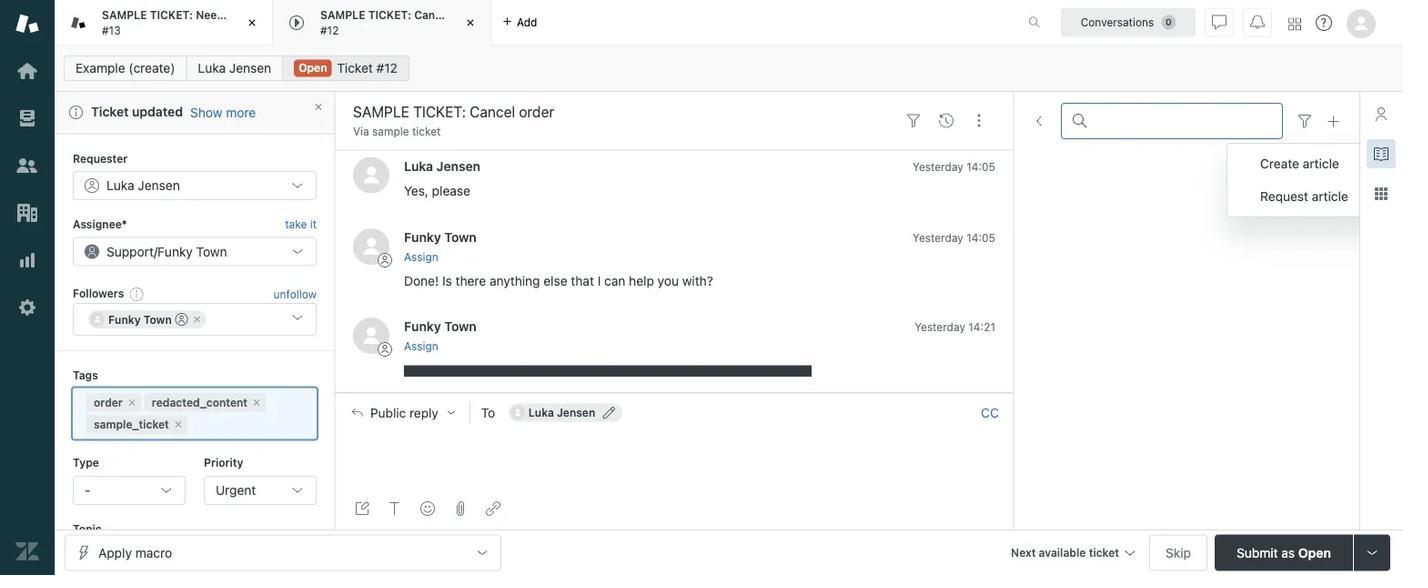 Task type: vqa. For each thing, say whether or not it's contained in the screenshot.
TICKET:
yes



Task type: locate. For each thing, give the bounding box(es) containing it.
-
[[85, 482, 91, 497]]

ticket inside ticket updated show more
[[91, 104, 129, 119]]

yes,
[[404, 184, 429, 199]]

avatar image down via
[[353, 157, 389, 194]]

1 horizontal spatial order
[[454, 9, 483, 21]]

customers image
[[15, 154, 39, 177]]

article for create article
[[1303, 156, 1339, 171]]

yesterday 14:05 text field down events image
[[913, 161, 996, 173]]

remove image down redacted_content
[[173, 418, 184, 429]]

jensen left the edit user icon
[[557, 406, 595, 419]]

help
[[629, 273, 654, 288]]

draft mode image
[[355, 501, 369, 516]]

ticket actions image
[[972, 113, 986, 128]]

open inside secondary element
[[299, 61, 327, 74]]

assign
[[404, 251, 438, 264], [404, 340, 438, 353]]

ticket for ticket updated show more
[[91, 104, 129, 119]]

1 vertical spatial ticket
[[91, 104, 129, 119]]

0 vertical spatial order
[[454, 9, 483, 21]]

create or request article image
[[1327, 114, 1341, 128]]

updated
[[132, 104, 183, 119]]

sample ticket: need less items than ordered #13
[[102, 9, 353, 36]]

town down the there
[[444, 320, 477, 335]]

2 tab from the left
[[273, 0, 491, 46]]

2 14:05 from the top
[[967, 232, 996, 245]]

jensen up please
[[437, 159, 481, 174]]

town inside funky town option
[[144, 313, 172, 325]]

create article menu item
[[1228, 147, 1381, 180]]

sample
[[102, 9, 147, 21], [320, 9, 365, 21]]

2 ticket: from the left
[[368, 9, 411, 21]]

luka jensen link up more
[[186, 56, 283, 81]]

assign up done!
[[404, 251, 438, 264]]

sample right than
[[320, 9, 365, 21]]

info on adding followers image
[[129, 286, 144, 301]]

funky
[[404, 230, 441, 245], [158, 243, 193, 259], [108, 313, 141, 325], [404, 320, 441, 335]]

1 horizontal spatial filter image
[[1298, 114, 1312, 128]]

0 horizontal spatial open
[[299, 61, 327, 74]]

request article
[[1260, 189, 1348, 204]]

remove image right redacted_content
[[251, 397, 262, 408]]

town left user is an agent image
[[144, 313, 172, 325]]

remove image for sample_ticket
[[173, 418, 184, 429]]

tags
[[73, 368, 98, 381]]

ticket right available
[[1089, 546, 1119, 559]]

views image
[[15, 106, 39, 130]]

#12 down sample ticket: cancel order #12
[[376, 61, 398, 76]]

article up request article
[[1303, 156, 1339, 171]]

1 horizontal spatial ticket
[[337, 61, 373, 76]]

urgent
[[216, 482, 256, 497]]

1 vertical spatial yesterday
[[913, 232, 964, 245]]

ticket: inside sample ticket: cancel order #12
[[368, 9, 411, 21]]

#12
[[320, 24, 339, 36], [376, 61, 398, 76]]

luka down requester
[[106, 178, 134, 193]]

ticket:
[[150, 9, 193, 21], [368, 9, 411, 21]]

0 horizontal spatial sample
[[102, 9, 147, 21]]

luka up show
[[198, 61, 226, 76]]

example
[[76, 61, 125, 76]]

public
[[370, 405, 406, 420]]

1 vertical spatial ticket
[[1089, 546, 1119, 559]]

1 vertical spatial #12
[[376, 61, 398, 76]]

ticket for via sample ticket
[[412, 125, 441, 138]]

0 vertical spatial ticket
[[412, 125, 441, 138]]

1 vertical spatial assign button
[[404, 339, 438, 355]]

2 sample from the left
[[320, 9, 365, 21]]

funky town link for done! is there anything else that i can help you with?
[[404, 230, 477, 245]]

events image
[[939, 113, 954, 128]]

assign button for done! is there anything else that i can help you with?
[[404, 249, 438, 266]]

example (create) button
[[64, 56, 187, 81]]

0 horizontal spatial luka jensen link
[[186, 56, 283, 81]]

1 funky town assign from the top
[[404, 230, 477, 264]]

yesterday
[[913, 161, 964, 173], [913, 232, 964, 245], [915, 321, 965, 334]]

yesterday for done! is there anything else that i can help you with?
[[913, 232, 964, 245]]

sample inside the sample ticket: need less items than ordered #13
[[102, 9, 147, 21]]

menu
[[1227, 143, 1382, 218]]

assign up reply on the bottom of page
[[404, 340, 438, 353]]

article down create article menu item
[[1312, 189, 1348, 204]]

0 vertical spatial funky town link
[[404, 230, 477, 245]]

14:05
[[967, 161, 996, 173], [967, 232, 996, 245]]

1 assign from the top
[[404, 251, 438, 264]]

1 horizontal spatial luka jensen link
[[404, 159, 481, 174]]

2 avatar image from the top
[[353, 229, 389, 265]]

ticket inside secondary element
[[337, 61, 373, 76]]

admin image
[[15, 296, 39, 319]]

yesterday 14:05 up yesterday 14:21 text box
[[913, 232, 996, 245]]

1 vertical spatial yesterday 14:05
[[913, 232, 996, 245]]

redacted_content
[[152, 396, 248, 408]]

ticket: for cancel
[[368, 9, 411, 21]]

assign button up reply on the bottom of page
[[404, 339, 438, 355]]

town
[[444, 230, 477, 245], [196, 243, 227, 259], [144, 313, 172, 325], [444, 320, 477, 335]]

yesterday for yes, please
[[913, 161, 964, 173]]

to
[[481, 405, 495, 420]]

requester
[[73, 151, 128, 164]]

luka inside secondary element
[[198, 61, 226, 76]]

3 avatar image from the top
[[353, 318, 389, 355]]

you
[[658, 273, 679, 288]]

1 horizontal spatial ticket:
[[368, 9, 411, 21]]

cc
[[981, 405, 999, 420]]

order inside sample ticket: cancel order #12
[[454, 9, 483, 21]]

yesterday 14:05 text field up yesterday 14:21 text box
[[913, 232, 996, 245]]

followers
[[73, 287, 124, 299]]

funky town link
[[404, 230, 477, 245], [404, 320, 477, 335]]

avatar image
[[353, 157, 389, 194], [353, 229, 389, 265], [353, 318, 389, 355]]

that
[[571, 273, 594, 288]]

article for request article
[[1312, 189, 1348, 204]]

ticket
[[412, 125, 441, 138], [1089, 546, 1119, 559]]

1 horizontal spatial #12
[[376, 61, 398, 76]]

14:05 for yes, please
[[967, 161, 996, 173]]

0 vertical spatial 14:05
[[967, 161, 996, 173]]

via
[[353, 125, 369, 138]]

luka right luka.jensen@example.com icon
[[529, 406, 554, 419]]

1 vertical spatial assign
[[404, 340, 438, 353]]

funky town assign down is at the left
[[404, 320, 477, 353]]

tab containing sample ticket: need less items than ordered
[[55, 0, 353, 46]]

remove image for redacted_content
[[251, 397, 262, 408]]

0 horizontal spatial ticket:
[[150, 9, 193, 21]]

1 assign button from the top
[[404, 249, 438, 266]]

take it
[[285, 217, 317, 230]]

cc button
[[981, 405, 999, 421]]

yesterday 14:21
[[915, 321, 996, 334]]

1 avatar image from the top
[[353, 157, 389, 194]]

funky town link up is at the left
[[404, 230, 477, 245]]

2 yesterday 14:05 text field from the top
[[913, 232, 996, 245]]

14:05 up 14:21
[[967, 232, 996, 245]]

yesterday 14:05 down events image
[[913, 161, 996, 173]]

public reply button
[[336, 394, 469, 432]]

1 horizontal spatial sample
[[320, 9, 365, 21]]

1 yesterday 14:05 text field from the top
[[913, 161, 996, 173]]

2 yesterday 14:05 from the top
[[913, 232, 996, 245]]

luka
[[198, 61, 226, 76], [404, 159, 433, 174], [106, 178, 134, 193], [529, 406, 554, 419]]

0 vertical spatial yesterday 14:05
[[913, 161, 996, 173]]

filter image left events image
[[906, 113, 921, 128]]

funky town link for ▇▇▇▇▇▇▇▇▇▇▇▇▇▇▇▇▇▇▇▇▇▇▇▇▇▇▇▇▇▇▇▇
[[404, 320, 477, 335]]

14:05 down ticket actions "icon"
[[967, 161, 996, 173]]

unfollow
[[274, 287, 317, 300]]

assign button up done!
[[404, 249, 438, 266]]

yesterday 14:05 text field for done! is there anything else that i can help you with?
[[913, 232, 996, 245]]

0 horizontal spatial ticket
[[91, 104, 129, 119]]

1 ticket: from the left
[[150, 9, 193, 21]]

luka jensen up "yes, please"
[[404, 159, 481, 174]]

0 horizontal spatial #12
[[320, 24, 339, 36]]

1 vertical spatial funky town link
[[404, 320, 477, 335]]

0 vertical spatial yesterday
[[913, 161, 964, 173]]

close image
[[243, 14, 261, 32]]

1 tab from the left
[[55, 0, 353, 46]]

1 vertical spatial yesterday 14:05 text field
[[913, 232, 996, 245]]

i
[[598, 273, 601, 288]]

sample ticket: cancel order #12
[[320, 9, 483, 36]]

funky right the funkytownclown1@gmail.com image
[[108, 313, 141, 325]]

1 vertical spatial 14:05
[[967, 232, 996, 245]]

0 vertical spatial avatar image
[[353, 157, 389, 194]]

button displays agent's chat status as invisible. image
[[1212, 15, 1227, 30]]

2 assign button from the top
[[404, 339, 438, 355]]

ticket #12
[[337, 61, 398, 76]]

displays possible ticket submission types image
[[1365, 546, 1380, 560]]

alert containing ticket updated
[[55, 92, 335, 134]]

luka up the yes,
[[404, 159, 433, 174]]

avatar image right it at the left top of the page
[[353, 229, 389, 265]]

filter image left create or request article icon
[[1298, 114, 1312, 128]]

1 vertical spatial avatar image
[[353, 229, 389, 265]]

alert
[[55, 92, 335, 134]]

2 funky town link from the top
[[404, 320, 477, 335]]

ticket updated show more
[[91, 104, 256, 119]]

remove image
[[192, 313, 203, 324], [126, 397, 137, 408], [251, 397, 262, 408], [173, 418, 184, 429]]

remove image inside funky town option
[[192, 313, 203, 324]]

luka inside conversationlabel log
[[404, 159, 433, 174]]

it
[[310, 217, 317, 230]]

order up sample_ticket
[[94, 396, 123, 408]]

secondary element
[[55, 50, 1403, 86]]

luka jensen down requester
[[106, 178, 180, 193]]

avatar image up public
[[353, 318, 389, 355]]

0 vertical spatial open
[[299, 61, 327, 74]]

yesterday 14:05
[[913, 161, 996, 173], [913, 232, 996, 245]]

funky up done!
[[404, 230, 441, 245]]

luka jensen link
[[186, 56, 283, 81], [404, 159, 481, 174]]

insert emojis image
[[420, 501, 435, 516]]

funky town assign for ▇▇▇▇▇▇▇▇▇▇▇▇▇▇▇▇▇▇▇▇▇▇▇▇▇▇▇▇▇▇▇▇
[[404, 320, 477, 353]]

1 horizontal spatial open
[[1299, 545, 1331, 560]]

open up close ticket collision notification image
[[299, 61, 327, 74]]

open right 'as'
[[1299, 545, 1331, 560]]

jensen inside conversationlabel log
[[437, 159, 481, 174]]

assign button for ▇▇▇▇▇▇▇▇▇▇▇▇▇▇▇▇▇▇▇▇▇▇▇▇▇▇▇▇▇▇▇▇
[[404, 339, 438, 355]]

0 horizontal spatial ticket
[[412, 125, 441, 138]]

ticket inside dropdown button
[[1089, 546, 1119, 559]]

jensen
[[229, 61, 271, 76], [437, 159, 481, 174], [138, 178, 180, 193], [557, 406, 595, 419]]

ticket down example
[[91, 104, 129, 119]]

0 vertical spatial #12
[[320, 24, 339, 36]]

ticket: inside the sample ticket: need less items than ordered #13
[[150, 9, 193, 21]]

luka jensen link up "yes, please"
[[404, 159, 481, 174]]

sample inside sample ticket: cancel order #12
[[320, 9, 365, 21]]

funky town assign
[[404, 230, 477, 264], [404, 320, 477, 353]]

funky town link down is at the left
[[404, 320, 477, 335]]

1 vertical spatial funky town assign
[[404, 320, 477, 353]]

ticket for next available ticket
[[1089, 546, 1119, 559]]

0 horizontal spatial filter image
[[906, 113, 921, 128]]

0 vertical spatial ticket
[[337, 61, 373, 76]]

1 sample from the left
[[102, 9, 147, 21]]

cancel
[[414, 9, 451, 21]]

0 vertical spatial funky town assign
[[404, 230, 477, 264]]

ticket
[[337, 61, 373, 76], [91, 104, 129, 119]]

jensen up /
[[138, 178, 180, 193]]

funky right support
[[158, 243, 193, 259]]

tab
[[55, 0, 353, 46], [273, 0, 491, 46]]

ticket: left need
[[150, 9, 193, 21]]

luka jensen up more
[[198, 61, 271, 76]]

#12 inside sample ticket: cancel order #12
[[320, 24, 339, 36]]

knowledge image
[[1374, 147, 1389, 161]]

1 funky town link from the top
[[404, 230, 477, 245]]

remove image right user is an agent image
[[192, 313, 203, 324]]

assign for done! is there anything else that i can help you with?
[[404, 251, 438, 264]]

submit
[[1237, 545, 1278, 560]]

anything
[[490, 273, 540, 288]]

Yesterday 14:05 text field
[[913, 161, 996, 173], [913, 232, 996, 245]]

done!
[[404, 273, 439, 288]]

1 vertical spatial order
[[94, 396, 123, 408]]

2 vertical spatial avatar image
[[353, 318, 389, 355]]

0 vertical spatial assign
[[404, 251, 438, 264]]

luka jensen
[[198, 61, 271, 76], [404, 159, 481, 174], [106, 178, 180, 193], [529, 406, 595, 419]]

1 vertical spatial article
[[1312, 189, 1348, 204]]

None field
[[1095, 113, 1271, 129]]

assignee* element
[[73, 237, 317, 266]]

requester element
[[73, 171, 317, 200]]

order right cancel
[[454, 9, 483, 21]]

ticket: left cancel
[[368, 9, 411, 21]]

format text image
[[388, 501, 402, 516]]

order
[[454, 9, 483, 21], [94, 396, 123, 408]]

luka inside requester element
[[106, 178, 134, 193]]

ticket down ordered
[[337, 61, 373, 76]]

1 14:05 from the top
[[967, 161, 996, 173]]

macro
[[135, 545, 172, 560]]

sample up #13
[[102, 9, 147, 21]]

2 vertical spatial yesterday
[[915, 321, 965, 334]]

0 vertical spatial assign button
[[404, 249, 438, 266]]

jensen inside secondary element
[[229, 61, 271, 76]]

filter image
[[906, 113, 921, 128], [1298, 114, 1312, 128]]

luka jensen link inside conversationlabel log
[[404, 159, 481, 174]]

luka jensen inside conversationlabel log
[[404, 159, 481, 174]]

ticket right sample on the top
[[412, 125, 441, 138]]

#12 down ordered
[[320, 24, 339, 36]]

remove image up sample_ticket
[[126, 397, 137, 408]]

open
[[299, 61, 327, 74], [1299, 545, 1331, 560]]

take it button
[[285, 214, 317, 233]]

article
[[1303, 156, 1339, 171], [1312, 189, 1348, 204]]

town right /
[[196, 243, 227, 259]]

please
[[432, 184, 470, 199]]

2 funky town assign from the top
[[404, 320, 477, 353]]

reporting image
[[15, 248, 39, 272]]

0 vertical spatial yesterday 14:05 text field
[[913, 161, 996, 173]]

2 assign from the top
[[404, 340, 438, 353]]

conversationlabel log
[[335, 143, 1014, 393]]

example (create)
[[76, 61, 175, 76]]

close ticket collision notification image
[[313, 101, 324, 112]]

0 vertical spatial luka jensen link
[[186, 56, 283, 81]]

1 vertical spatial luka jensen link
[[404, 159, 481, 174]]

1 horizontal spatial ticket
[[1089, 546, 1119, 559]]

0 vertical spatial article
[[1303, 156, 1339, 171]]

1 yesterday 14:05 from the top
[[913, 161, 996, 173]]

funky town assign up is at the left
[[404, 230, 477, 264]]

yesterday for ▇▇▇▇▇▇▇▇▇▇▇▇▇▇▇▇▇▇▇▇▇▇▇▇▇▇▇▇▇▇▇▇
[[915, 321, 965, 334]]

jensen up more
[[229, 61, 271, 76]]



Task type: describe. For each thing, give the bounding box(es) containing it.
1 vertical spatial open
[[1299, 545, 1331, 560]]

next
[[1011, 546, 1036, 559]]

#12 inside secondary element
[[376, 61, 398, 76]]

organizations image
[[15, 201, 39, 225]]

type
[[73, 456, 99, 469]]

funky inside option
[[108, 313, 141, 325]]

luka jensen inside requester element
[[106, 178, 180, 193]]

support / funky town
[[106, 243, 227, 259]]

ordered
[[311, 9, 353, 21]]

funky down done!
[[404, 320, 441, 335]]

- button
[[73, 475, 186, 504]]

yes, please
[[404, 184, 470, 199]]

luka jensen right luka.jensen@example.com icon
[[529, 406, 595, 419]]

ticket: for need
[[150, 9, 193, 21]]

assign for ▇▇▇▇▇▇▇▇▇▇▇▇▇▇▇▇▇▇▇▇▇▇▇▇▇▇▇▇▇▇▇▇
[[404, 340, 438, 353]]

ticket for ticket #12
[[337, 61, 373, 76]]

conversations
[[1081, 16, 1154, 29]]

14:21
[[969, 321, 996, 334]]

items
[[251, 9, 281, 21]]

urgent button
[[204, 475, 317, 504]]

submit as open
[[1237, 545, 1331, 560]]

sample_ticket
[[94, 418, 169, 430]]

apply macro
[[98, 545, 172, 560]]

next available ticket button
[[1003, 535, 1142, 574]]

tab containing sample ticket: cancel order
[[273, 0, 491, 46]]

there
[[456, 273, 486, 288]]

yesterday 14:05 for done! is there anything else that i can help you with?
[[913, 232, 996, 245]]

apply
[[98, 545, 132, 560]]

need
[[196, 9, 224, 21]]

done! is there anything else that i can help you with?
[[404, 273, 713, 288]]

tabs tab list
[[55, 0, 1009, 46]]

skip button
[[1149, 535, 1208, 571]]

support
[[106, 243, 154, 259]]

yesterday 14:05 text field for yes, please
[[913, 161, 996, 173]]

town up the there
[[444, 230, 477, 245]]

via sample ticket
[[353, 125, 441, 138]]

conversations button
[[1061, 8, 1196, 37]]

unfollow button
[[274, 285, 317, 301]]

reply
[[410, 405, 438, 420]]

town inside assignee* element
[[196, 243, 227, 259]]

less
[[227, 9, 248, 21]]

apps image
[[1374, 187, 1389, 201]]

▇▇▇▇▇▇▇▇▇▇▇▇▇▇▇▇▇▇▇▇▇▇▇▇▇▇▇▇▇▇▇▇
[[404, 363, 812, 378]]

funky town assign for done! is there anything else that i can help you with?
[[404, 230, 477, 264]]

request article menu item
[[1228, 180, 1381, 213]]

remove image for order
[[126, 397, 137, 408]]

0 horizontal spatial order
[[94, 396, 123, 408]]

add attachment image
[[453, 501, 468, 516]]

than
[[284, 9, 308, 21]]

assignee*
[[73, 217, 127, 230]]

Yesterday 14:21 text field
[[915, 321, 996, 334]]

luka jensen link inside secondary element
[[186, 56, 283, 81]]

available
[[1039, 546, 1086, 559]]

zendesk image
[[15, 540, 39, 563]]

luka jensen inside secondary element
[[198, 61, 271, 76]]

jensen inside requester element
[[138, 178, 180, 193]]

/
[[154, 243, 158, 259]]

sample
[[372, 125, 409, 138]]

funky town
[[108, 313, 172, 325]]

as
[[1282, 545, 1295, 560]]

create
[[1260, 156, 1299, 171]]

funky inside assignee* element
[[158, 243, 193, 259]]

else
[[544, 273, 567, 288]]

back image
[[1032, 114, 1047, 128]]

sample for #13
[[102, 9, 147, 21]]

request
[[1260, 189, 1309, 204]]

customer context image
[[1374, 106, 1389, 121]]

notifications image
[[1250, 15, 1265, 30]]

show more button
[[190, 104, 256, 120]]

edit user image
[[603, 406, 615, 419]]

can
[[604, 273, 626, 288]]

add button
[[491, 0, 548, 45]]

show
[[190, 104, 222, 119]]

topic
[[73, 522, 102, 534]]

add link (cmd k) image
[[486, 501, 501, 516]]

get help image
[[1316, 15, 1332, 31]]

public reply
[[370, 405, 438, 420]]

Subject field
[[349, 101, 894, 123]]

skip
[[1166, 545, 1191, 560]]

#13
[[102, 24, 121, 36]]

(create)
[[129, 61, 175, 76]]

yesterday 14:05 for yes, please
[[913, 161, 996, 173]]

funky town option
[[88, 310, 206, 328]]

avatar image for done! is there anything else that i can help you with?
[[353, 229, 389, 265]]

create article
[[1260, 156, 1339, 171]]

followers element
[[73, 303, 317, 335]]

hide composer image
[[667, 386, 682, 400]]

zendesk products image
[[1289, 18, 1301, 30]]

avatar image for ▇▇▇▇▇▇▇▇▇▇▇▇▇▇▇▇▇▇▇▇▇▇▇▇▇▇▇▇▇▇▇▇
[[353, 318, 389, 355]]

take
[[285, 217, 307, 230]]

luka.jensen@example.com image
[[510, 406, 525, 420]]

close image
[[461, 14, 480, 32]]

user is an agent image
[[175, 313, 188, 325]]

zendesk support image
[[15, 12, 39, 35]]

with?
[[682, 273, 713, 288]]

next available ticket
[[1011, 546, 1119, 559]]

is
[[442, 273, 452, 288]]

more
[[226, 104, 256, 119]]

menu containing create article
[[1227, 143, 1382, 218]]

14:05 for done! is there anything else that i can help you with?
[[967, 232, 996, 245]]

add
[[517, 16, 537, 29]]

get started image
[[15, 59, 39, 83]]

priority
[[204, 456, 243, 469]]

main element
[[0, 0, 55, 575]]

sample for #12
[[320, 9, 365, 21]]

funkytownclown1@gmail.com image
[[90, 312, 105, 326]]



